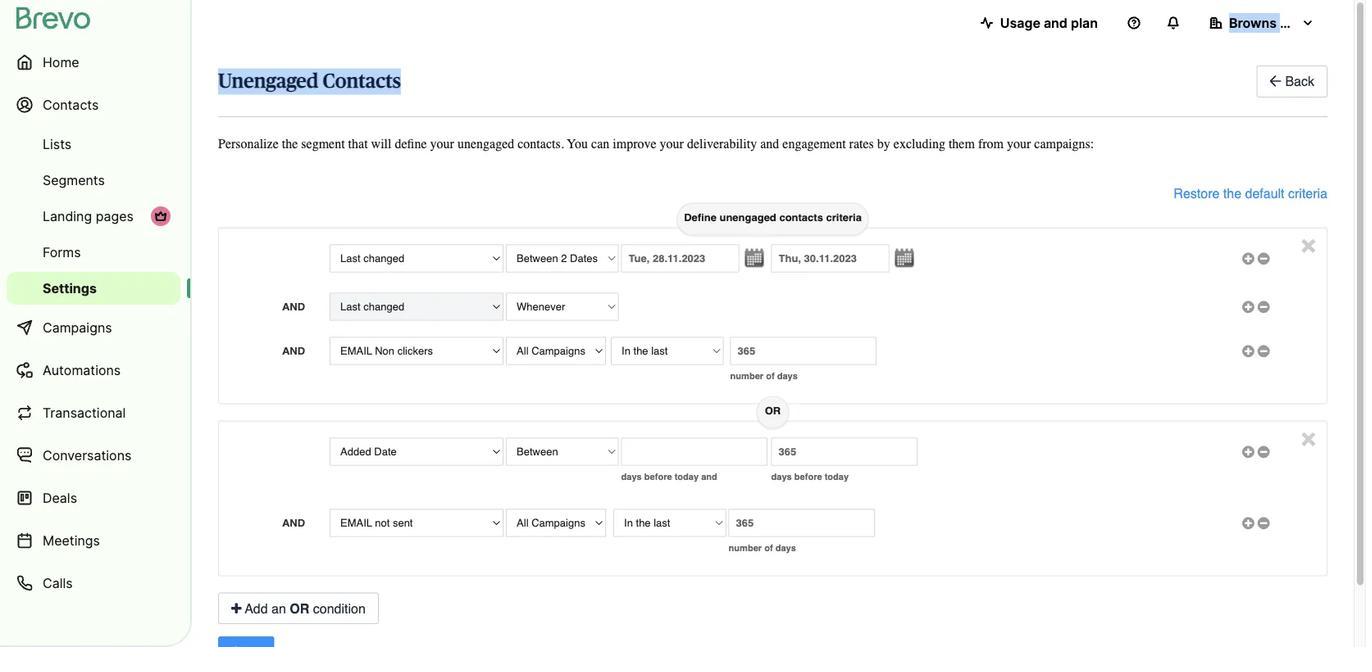 Task type: locate. For each thing, give the bounding box(es) containing it.
days before today and
[[621, 472, 717, 482]]

2 vertical spatial and
[[282, 517, 305, 529]]

0 vertical spatial ×
[[1301, 229, 1316, 259]]

and for unengaged
[[282, 300, 305, 313]]

personalize
[[218, 136, 279, 152]]

1 and from the top
[[282, 300, 305, 313]]

× button for unengaged
[[1301, 229, 1316, 259]]

0 vertical spatial or
[[765, 405, 781, 417]]

2 vertical spatial plus circle image
[[1242, 518, 1254, 529]]

0 vertical spatial minus circle image
[[1258, 302, 1270, 313]]

contacts.
[[518, 136, 564, 152]]

unengaged
[[457, 136, 514, 152], [719, 211, 776, 224]]

3 and from the top
[[282, 517, 305, 529]]

number of days
[[730, 371, 798, 382], [729, 544, 796, 554]]

left___rvooi image
[[154, 210, 167, 223]]

0 vertical spatial of
[[766, 371, 775, 382]]

1 vertical spatial plus circle image
[[1242, 302, 1254, 313]]

usage
[[1000, 15, 1040, 31]]

contacts up lists
[[43, 97, 99, 113]]

home link
[[7, 43, 180, 82]]

0 vertical spatial unengaged
[[457, 136, 514, 152]]

1 vertical spatial ×
[[1301, 422, 1316, 452]]

of
[[766, 371, 775, 382], [764, 544, 773, 554]]

0 vertical spatial plus circle image
[[1242, 254, 1254, 264]]

0 vertical spatial and
[[1044, 15, 1067, 31]]

deals link
[[7, 479, 180, 518]]

that
[[348, 136, 368, 152]]

conversations
[[43, 448, 131, 464]]

lists link
[[7, 128, 180, 161]]

unengaged contacts
[[218, 71, 401, 91]]

criteria
[[1288, 186, 1327, 201], [826, 211, 862, 224]]

plus circle image for ×
[[1242, 518, 1254, 529]]

1 vertical spatial minus circle image
[[1258, 447, 1270, 458]]

0 horizontal spatial today
[[675, 472, 699, 482]]

1 plus circle image from the top
[[1242, 254, 1254, 264]]

you
[[567, 136, 588, 152]]

plus circle image
[[1242, 254, 1254, 264], [1242, 302, 1254, 313], [1242, 518, 1254, 529]]

0 vertical spatial plus circle image
[[1242, 346, 1254, 357]]

1 vertical spatial minus circle image
[[1258, 346, 1270, 357]]

the inside restore the default criteria link
[[1223, 186, 1241, 201]]

your right from
[[1007, 136, 1031, 152]]

minus circle image
[[1258, 302, 1270, 313], [1258, 346, 1270, 357], [1258, 518, 1270, 529]]

1 vertical spatial or
[[290, 601, 309, 616]]

0 vertical spatial minus circle image
[[1258, 254, 1270, 264]]

of for second minus circle image from the top
[[766, 371, 775, 382]]

0 horizontal spatial unengaged
[[457, 136, 514, 152]]

the
[[282, 136, 298, 152], [1223, 186, 1241, 201]]

1 vertical spatial of
[[764, 544, 773, 554]]

conversations link
[[7, 436, 180, 476]]

improve
[[613, 136, 656, 152]]

1 minus circle image from the top
[[1258, 302, 1270, 313]]

1 today from the left
[[675, 472, 699, 482]]

2 × from the top
[[1301, 422, 1316, 452]]

1 horizontal spatial your
[[660, 136, 684, 152]]

minus circle image for unengaged
[[1258, 302, 1270, 313]]

2 vertical spatial minus circle image
[[1258, 518, 1270, 529]]

2 vertical spatial and
[[701, 472, 717, 482]]

1 × from the top
[[1301, 229, 1316, 259]]

None text field
[[771, 245, 889, 272], [730, 337, 876, 365], [729, 509, 875, 537], [771, 245, 889, 272], [730, 337, 876, 365], [729, 509, 875, 537]]

... image
[[889, 249, 914, 268]]

and inside button
[[1044, 15, 1067, 31]]

transactional
[[43, 405, 126, 421]]

×
[[1301, 229, 1316, 259], [1301, 422, 1316, 452]]

days
[[777, 371, 798, 382], [621, 472, 642, 482], [771, 472, 792, 482], [775, 544, 796, 554]]

0 vertical spatial and
[[282, 300, 305, 313]]

campaigns link
[[7, 308, 180, 348]]

1 vertical spatial criteria
[[826, 211, 862, 224]]

2 before from the left
[[794, 472, 822, 482]]

1 horizontal spatial the
[[1223, 186, 1241, 201]]

contacts up "that"
[[323, 71, 401, 91]]

criteria right default
[[1288, 186, 1327, 201]]

0 horizontal spatial and
[[701, 472, 717, 482]]

contacts
[[779, 211, 823, 224]]

and
[[282, 300, 305, 313], [282, 345, 305, 357], [282, 517, 305, 529]]

None text field
[[621, 245, 739, 272], [621, 438, 767, 466], [771, 438, 917, 466], [621, 245, 739, 272], [621, 438, 767, 466], [771, 438, 917, 466]]

landing
[[43, 208, 92, 224]]

1 vertical spatial unengaged
[[719, 211, 776, 224]]

1 vertical spatial number of days
[[729, 544, 796, 554]]

criteria for default
[[1288, 186, 1327, 201]]

criteria right the contacts
[[826, 211, 862, 224]]

1 before from the left
[[644, 472, 672, 482]]

1 horizontal spatial before
[[794, 472, 822, 482]]

restore the default criteria link
[[1174, 184, 1327, 203]]

settings
[[43, 280, 97, 296]]

or
[[765, 405, 781, 417], [290, 601, 309, 616]]

and
[[1044, 15, 1067, 31], [760, 136, 779, 152], [701, 472, 717, 482]]

1 horizontal spatial today
[[825, 472, 849, 482]]

condition
[[313, 601, 366, 616]]

plus circle image
[[1242, 346, 1254, 357], [1242, 447, 1254, 458]]

1 minus circle image from the top
[[1258, 254, 1270, 264]]

today
[[675, 472, 699, 482], [825, 472, 849, 482]]

your right improve
[[660, 136, 684, 152]]

deals
[[43, 490, 77, 506]]

1 vertical spatial and
[[282, 345, 305, 357]]

define
[[395, 136, 427, 152]]

2 your from the left
[[660, 136, 684, 152]]

2 × button from the top
[[1301, 422, 1316, 452]]

usage and plan button
[[967, 7, 1111, 39]]

0 vertical spatial × button
[[1301, 229, 1316, 259]]

segments link
[[7, 164, 180, 197]]

0 vertical spatial contacts
[[323, 71, 401, 91]]

1 vertical spatial and
[[760, 136, 779, 152]]

3 plus circle image from the top
[[1242, 518, 1254, 529]]

plus circle image for unengaged
[[1242, 302, 1254, 313]]

2 plus circle image from the top
[[1242, 302, 1254, 313]]

contacts
[[323, 71, 401, 91], [43, 97, 99, 113]]

1 vertical spatial the
[[1223, 186, 1241, 201]]

0 vertical spatial criteria
[[1288, 186, 1327, 201]]

unengaged left contacts.
[[457, 136, 514, 152]]

2 horizontal spatial and
[[1044, 15, 1067, 31]]

campaigns:
[[1034, 136, 1094, 152]]

2 today from the left
[[825, 472, 849, 482]]

or right an
[[290, 601, 309, 616]]

2 minus circle image from the top
[[1258, 447, 1270, 458]]

× inside define unengaged contacts criteria ×
[[1301, 229, 1316, 259]]

automations
[[43, 362, 121, 378]]

minus circle image for unengaged
[[1258, 254, 1270, 264]]

0 vertical spatial number of days
[[730, 371, 798, 382]]

2 plus circle image from the top
[[1242, 447, 1254, 458]]

1 horizontal spatial unengaged
[[719, 211, 776, 224]]

your
[[430, 136, 454, 152], [660, 136, 684, 152], [1007, 136, 1031, 152]]

segment
[[301, 136, 345, 152]]

forms
[[43, 244, 81, 260]]

1 vertical spatial plus circle image
[[1242, 447, 1254, 458]]

1 vertical spatial × button
[[1301, 422, 1316, 452]]

lists
[[43, 136, 71, 152]]

0 horizontal spatial the
[[282, 136, 298, 152]]

minus circle image
[[1258, 254, 1270, 264], [1258, 447, 1270, 458]]

can
[[591, 136, 609, 152]]

3 minus circle image from the top
[[1258, 518, 1270, 529]]

number
[[730, 371, 763, 382], [729, 544, 762, 554]]

the left default
[[1223, 186, 1241, 201]]

1 × button from the top
[[1301, 229, 1316, 259]]

1 horizontal spatial criteria
[[1288, 186, 1327, 201]]

the left segment
[[282, 136, 298, 152]]

settings link
[[7, 272, 180, 305]]

by
[[877, 136, 890, 152]]

0 vertical spatial the
[[282, 136, 298, 152]]

or up days before today
[[765, 405, 781, 417]]

will
[[371, 136, 392, 152]]

the for personalize
[[282, 136, 298, 152]]

1 horizontal spatial contacts
[[323, 71, 401, 91]]

2 horizontal spatial your
[[1007, 136, 1031, 152]]

0 horizontal spatial your
[[430, 136, 454, 152]]

1 horizontal spatial or
[[765, 405, 781, 417]]

× button
[[1301, 229, 1316, 259], [1301, 422, 1316, 452]]

0 horizontal spatial before
[[644, 472, 672, 482]]

0 horizontal spatial criteria
[[826, 211, 862, 224]]

define unengaged contacts criteria ×
[[684, 211, 1316, 259]]

criteria inside define unengaged contacts criteria ×
[[826, 211, 862, 224]]

0 horizontal spatial or
[[290, 601, 309, 616]]

browns enterprise
[[1229, 15, 1345, 31]]

before
[[644, 472, 672, 482], [794, 472, 822, 482]]

unengaged up ... icon
[[719, 211, 776, 224]]

forms link
[[7, 236, 180, 269]]

your right define
[[430, 136, 454, 152]]

1 vertical spatial contacts
[[43, 97, 99, 113]]

enterprise
[[1280, 15, 1345, 31]]



Task type: describe. For each thing, give the bounding box(es) containing it.
transactional link
[[7, 394, 180, 433]]

pages
[[96, 208, 134, 224]]

browns enterprise button
[[1196, 7, 1345, 39]]

from
[[978, 136, 1004, 152]]

rates
[[849, 136, 874, 152]]

add
[[245, 601, 268, 616]]

0 vertical spatial number
[[730, 371, 763, 382]]

landing pages
[[43, 208, 134, 224]]

plus image
[[231, 603, 242, 616]]

the for restore
[[1223, 186, 1241, 201]]

minus circle image for ×
[[1258, 518, 1270, 529]]

add an or condition
[[242, 601, 366, 616]]

restore the default criteria
[[1174, 186, 1327, 201]]

meetings
[[43, 533, 100, 549]]

calls link
[[7, 564, 180, 603]]

× inside or ×
[[1301, 422, 1316, 452]]

2 minus circle image from the top
[[1258, 346, 1270, 357]]

excluding
[[894, 136, 945, 152]]

segments
[[43, 172, 105, 188]]

browns
[[1229, 15, 1277, 31]]

1 horizontal spatial and
[[760, 136, 779, 152]]

days before today
[[771, 472, 849, 482]]

them
[[949, 136, 975, 152]]

engagement
[[782, 136, 846, 152]]

plan
[[1071, 15, 1098, 31]]

unengaged
[[218, 71, 318, 91]]

of for ×'s minus circle image
[[764, 544, 773, 554]]

0 horizontal spatial contacts
[[43, 97, 99, 113]]

back
[[1285, 74, 1314, 89]]

criteria for contacts
[[826, 211, 862, 224]]

1 plus circle image from the top
[[1242, 346, 1254, 357]]

or inside or ×
[[765, 405, 781, 417]]

minus circle image for ×
[[1258, 447, 1270, 458]]

deliverability
[[687, 136, 757, 152]]

an
[[271, 601, 286, 616]]

back button
[[1256, 66, 1327, 97]]

today for days before today and
[[675, 472, 699, 482]]

home
[[43, 54, 79, 70]]

or ×
[[765, 405, 1316, 452]]

landing pages link
[[7, 200, 180, 233]]

1 your from the left
[[430, 136, 454, 152]]

2 and from the top
[[282, 345, 305, 357]]

automations link
[[7, 351, 180, 390]]

unengaged inside define unengaged contacts criteria ×
[[719, 211, 776, 224]]

1 vertical spatial number
[[729, 544, 762, 554]]

× button for ×
[[1301, 422, 1316, 452]]

contacts link
[[7, 85, 180, 125]]

define
[[684, 211, 717, 224]]

before for days before today
[[794, 472, 822, 482]]

default
[[1245, 186, 1284, 201]]

before for days before today and
[[644, 472, 672, 482]]

and for ×
[[282, 517, 305, 529]]

3 your from the left
[[1007, 136, 1031, 152]]

restore
[[1174, 186, 1220, 201]]

today for days before today
[[825, 472, 849, 482]]

... image
[[739, 249, 764, 268]]

calls
[[43, 576, 73, 592]]

meetings link
[[7, 521, 180, 561]]

personalize the segment that will define your unengaged contacts. you can improve your deliverability and engagement rates by excluding them from your campaigns:
[[218, 136, 1094, 152]]

campaigns
[[43, 320, 112, 336]]

usage and plan
[[1000, 15, 1098, 31]]



Task type: vqa. For each thing, say whether or not it's contained in the screenshot.
the left 14 link
no



